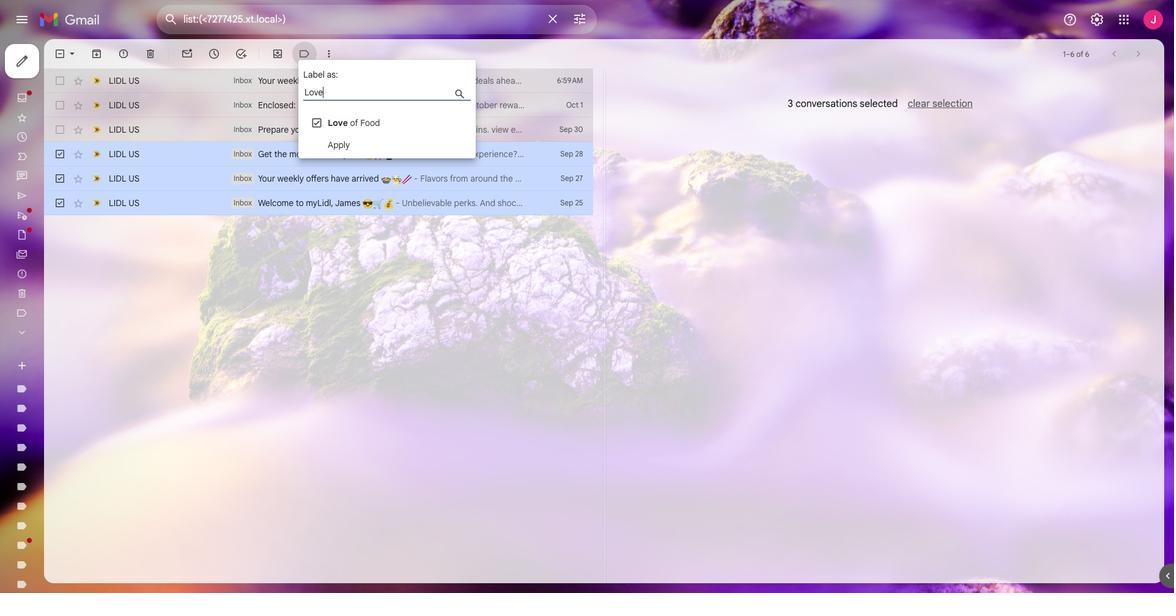 Task type: describe. For each thing, give the bounding box(es) containing it.
selection
[[933, 98, 973, 110]]

us for get
[[129, 149, 140, 160]]

selected
[[860, 98, 898, 110]]

delete image
[[144, 48, 157, 60]]

1 6 from the left
[[1071, 49, 1075, 58]]

sep 25
[[561, 198, 583, 207]]

30
[[575, 125, 583, 134]]

us for enclosed:
[[129, 100, 140, 111]]

2 weekly from the top
[[278, 173, 304, 184]]

inbox for prepare your pumpkins!
[[234, 125, 252, 134]]

2 offers from the top
[[306, 173, 329, 184]]

move to inbox image
[[272, 48, 284, 60]]

sep for your weekly offers have arrived
[[561, 174, 574, 183]]

🤩 image
[[364, 150, 374, 160]]

🎃 image
[[363, 125, 373, 136]]

gmail image
[[39, 7, 106, 32]]

welcome to mylidl, james
[[258, 198, 363, 209]]

clear search image
[[541, 7, 565, 31]]

1 – 6 of 6
[[1064, 49, 1090, 58]]

most
[[289, 149, 309, 160]]

enclosed: a mylidl sneak peek
[[258, 100, 379, 111]]

1 us from the top
[[129, 75, 140, 86]]

apply
[[328, 140, 350, 151]]

1 weekly from the top
[[278, 75, 304, 86]]

prepare your pumpkins!
[[258, 124, 352, 135]]

lidl us for welcome to mylidl, james
[[109, 198, 140, 209]]

0 horizontal spatial mylidl
[[305, 100, 330, 111]]

add to tasks image
[[235, 48, 247, 60]]

2 🎃 image from the left
[[373, 125, 383, 136]]

clear
[[908, 98, 931, 110]]

lidl us for enclosed: a mylidl sneak peek
[[109, 100, 140, 111]]

us for your
[[129, 173, 140, 184]]

welcome
[[258, 198, 294, 209]]

6:59 am
[[557, 76, 583, 85]]

1 horizontal spatial 1
[[1064, 49, 1066, 58]]

peek
[[358, 100, 377, 111]]

2 row from the top
[[44, 93, 593, 117]]

lidl for enclosed: a mylidl sneak peek
[[109, 100, 127, 111]]

us for prepare
[[129, 124, 140, 135]]

1 🎃 image from the left
[[352, 125, 363, 136]]

25
[[575, 198, 583, 207]]

lidl for your weekly offers have arrived
[[109, 173, 127, 184]]

archive image
[[91, 48, 103, 60]]

to
[[296, 198, 304, 209]]

🥢 image
[[402, 174, 412, 185]]

👨‍🍳 image
[[392, 174, 402, 185]]

🛒 image for welcome to mylidl, james
[[373, 199, 383, 209]]

lidl us for your weekly offers have arrived
[[109, 173, 140, 184]]

1 your from the top
[[258, 75, 275, 86]]

lidl for welcome to mylidl, james
[[109, 198, 127, 209]]

oct
[[567, 100, 579, 110]]

inbox for welcome to mylidl, james
[[234, 198, 252, 207]]

😎 image
[[363, 199, 373, 209]]

mylidl,
[[306, 198, 334, 209]]



Task type: vqa. For each thing, say whether or not it's contained in the screenshot.
pumpkins!
yes



Task type: locate. For each thing, give the bounding box(es) containing it.
mylidl right a
[[305, 100, 330, 111]]

sep
[[560, 125, 573, 134], [561, 149, 574, 158], [561, 174, 574, 183], [561, 198, 574, 207]]

settings image
[[1090, 12, 1105, 27]]

prepare
[[258, 124, 289, 135]]

0 horizontal spatial of
[[326, 149, 334, 160]]

1 vertical spatial mylidl
[[336, 149, 362, 160]]

row
[[44, 69, 593, 93], [44, 93, 593, 117], [44, 117, 593, 142], [44, 142, 593, 166], [44, 166, 593, 191], [44, 191, 593, 215]]

your
[[258, 75, 275, 86], [258, 173, 275, 184]]

1 vertical spatial 🛒 image
[[373, 199, 383, 209]]

🎃 image right love
[[352, 125, 363, 136]]

get
[[258, 149, 272, 160]]

report spam image
[[117, 48, 130, 60]]

as:
[[327, 69, 338, 80]]

lidl us
[[109, 75, 140, 86], [109, 100, 140, 111], [109, 124, 140, 135], [109, 149, 140, 160], [109, 173, 140, 184], [109, 198, 140, 209]]

inbox
[[234, 76, 252, 85], [234, 100, 252, 110], [234, 125, 252, 134], [234, 149, 252, 158], [234, 174, 252, 183], [234, 198, 252, 207]]

have
[[331, 75, 350, 86], [331, 173, 350, 184]]

🎃 image down 👀 icon
[[373, 125, 383, 136]]

row down inbox your weekly offers have arrived at the top of the page
[[44, 93, 593, 117]]

1 vertical spatial 💰 image
[[383, 199, 394, 209]]

3 us from the top
[[129, 124, 140, 135]]

- right 👨‍🍳 image
[[412, 173, 420, 184]]

weekly up a
[[278, 75, 304, 86]]

love of food
[[328, 117, 380, 128]]

lidl us for get the most out of mylidl
[[109, 149, 140, 160]]

row down enclosed: a mylidl sneak peek
[[44, 117, 593, 142]]

0 vertical spatial offers
[[306, 75, 329, 86]]

arrived
[[352, 75, 379, 86], [352, 173, 379, 184]]

have up james
[[331, 173, 350, 184]]

2 horizontal spatial of
[[1077, 49, 1084, 58]]

1 horizontal spatial 6
[[1086, 49, 1090, 58]]

6 down the 'support' image at the right top
[[1071, 49, 1075, 58]]

5 us from the top
[[129, 173, 140, 184]]

lidl us for prepare your pumpkins!
[[109, 124, 140, 135]]

james
[[335, 198, 361, 209]]

sep for get the most out of mylidl
[[561, 149, 574, 158]]

sep left 25
[[561, 198, 574, 207]]

-
[[399, 100, 408, 111], [395, 149, 403, 160], [412, 173, 420, 184], [394, 198, 402, 209]]

0 horizontal spatial 1
[[581, 100, 583, 110]]

2 lidl us from the top
[[109, 100, 140, 111]]

None checkbox
[[54, 99, 66, 111], [54, 148, 66, 160], [54, 197, 66, 209], [54, 99, 66, 111], [54, 148, 66, 160], [54, 197, 66, 209]]

mylidl left 🤩 image
[[336, 149, 362, 160]]

row up your weekly offers have arrived at the top left of the page
[[44, 142, 593, 166]]

3 conversations selected
[[788, 98, 898, 110]]

arrived left '🍲' icon
[[352, 173, 379, 184]]

lidl for prepare your pumpkins!
[[109, 124, 127, 135]]

2 us from the top
[[129, 100, 140, 111]]

- for enclosed: a mylidl sneak peek
[[399, 100, 408, 111]]

1 lidl from the top
[[109, 75, 127, 86]]

- right 👀 icon
[[399, 100, 408, 111]]

inbox your weekly offers have arrived
[[234, 75, 381, 86]]

–
[[1066, 49, 1071, 58]]

label as:
[[303, 69, 338, 80]]

mylidl
[[305, 100, 330, 111], [336, 149, 362, 160]]

6 right '–'
[[1086, 49, 1090, 58]]

clear selection
[[908, 98, 973, 110]]

28
[[575, 149, 583, 158]]

2 arrived from the top
[[352, 173, 379, 184]]

your weekly offers have arrived
[[258, 173, 381, 184]]

weekly down most
[[278, 173, 304, 184]]

Label-as menu open text field
[[303, 86, 494, 101]]

row up enclosed: a mylidl sneak peek
[[44, 69, 593, 93]]

0 vertical spatial arrived
[[352, 75, 379, 86]]

search mail image
[[160, 9, 182, 31]]

sep 28
[[561, 149, 583, 158]]

sep left 27
[[561, 174, 574, 183]]

0 vertical spatial 1
[[1064, 49, 1066, 58]]

of right '–'
[[1077, 49, 1084, 58]]

2 lidl from the top
[[109, 100, 127, 111]]

the
[[274, 149, 287, 160]]

5 row from the top
[[44, 166, 593, 191]]

love
[[328, 117, 348, 128]]

main content
[[44, 39, 1165, 584]]

main menu image
[[15, 12, 29, 27]]

4 row from the top
[[44, 142, 593, 166]]

4 lidl from the top
[[109, 149, 127, 160]]

- for your weekly offers have arrived
[[412, 173, 420, 184]]

1 vertical spatial 1
[[581, 100, 583, 110]]

🛒 image
[[374, 150, 384, 160], [373, 199, 383, 209]]

offers down the out
[[306, 173, 329, 184]]

sep left 28
[[561, 149, 574, 158]]

💰 image right peek
[[389, 101, 399, 111]]

support image
[[1063, 12, 1078, 27]]

your up enclosed:
[[258, 75, 275, 86]]

2 vertical spatial of
[[326, 149, 334, 160]]

0 vertical spatial of
[[1077, 49, 1084, 58]]

💰 image right 😎 image
[[383, 199, 394, 209]]

1 row from the top
[[44, 69, 593, 93]]

inbox for your weekly offers have arrived
[[234, 174, 252, 183]]

6 lidl us from the top
[[109, 198, 140, 209]]

6 us from the top
[[129, 198, 140, 209]]

1 vertical spatial of
[[350, 117, 358, 128]]

None checkbox
[[54, 48, 66, 60], [54, 75, 66, 87], [54, 124, 66, 136], [54, 173, 66, 185], [54, 48, 66, 60], [54, 75, 66, 87], [54, 124, 66, 136], [54, 173, 66, 185]]

0 horizontal spatial 6
[[1071, 49, 1075, 58]]

6 inbox from the top
[[234, 198, 252, 207]]

of right the out
[[326, 149, 334, 160]]

1 down the 'support' image at the right top
[[1064, 49, 1066, 58]]

sep for welcome to mylidl, james
[[561, 198, 574, 207]]

of
[[1077, 49, 1084, 58], [350, 117, 358, 128], [326, 149, 334, 160]]

- for welcome to mylidl, james
[[394, 198, 402, 209]]

5 lidl from the top
[[109, 173, 127, 184]]

1 offers from the top
[[306, 75, 329, 86]]

5 inbox from the top
[[234, 174, 252, 183]]

2 6 from the left
[[1086, 49, 1090, 58]]

1 vertical spatial your
[[258, 173, 275, 184]]

0 vertical spatial weekly
[[278, 75, 304, 86]]

enclosed:
[[258, 100, 296, 111]]

4 inbox from the top
[[234, 149, 252, 158]]

clear selection link
[[898, 98, 973, 110]]

offers up enclosed: a mylidl sneak peek
[[306, 75, 329, 86]]

main content containing 3 conversations selected
[[44, 39, 1165, 584]]

💰 image
[[389, 101, 399, 111], [383, 199, 394, 209]]

sep 30
[[560, 125, 583, 134]]

1 horizontal spatial mylidl
[[336, 149, 362, 160]]

- for get the most out of mylidl
[[395, 149, 403, 160]]

arrived up peek
[[352, 75, 379, 86]]

1 right oct
[[581, 100, 583, 110]]

a
[[298, 100, 303, 111]]

2 your from the top
[[258, 173, 275, 184]]

weekly
[[278, 75, 304, 86], [278, 173, 304, 184]]

out
[[311, 149, 324, 160]]

3 inbox from the top
[[234, 125, 252, 134]]

food
[[361, 117, 380, 128]]

advanced search options image
[[568, 7, 592, 31]]

3
[[788, 98, 793, 110]]

inbox for enclosed: a mylidl sneak peek
[[234, 100, 252, 110]]

0 vertical spatial 💰 image
[[389, 101, 399, 111]]

🍲 image
[[381, 174, 392, 185]]

pumpkins!
[[311, 124, 350, 135]]

3 lidl from the top
[[109, 124, 127, 135]]

navigation
[[0, 39, 147, 594]]

get the most out of mylidl
[[258, 149, 364, 160]]

Search mail text field
[[184, 13, 538, 26]]

row down the out
[[44, 166, 593, 191]]

1
[[1064, 49, 1066, 58], [581, 100, 583, 110]]

- down 👨‍🍳 image
[[394, 198, 402, 209]]

6 row from the top
[[44, 191, 593, 215]]

more image
[[323, 48, 335, 60]]

6 lidl from the top
[[109, 198, 127, 209]]

snooze image
[[208, 48, 220, 60]]

3 row from the top
[[44, 117, 593, 142]]

of left 🎃 image
[[350, 117, 358, 128]]

🛒 image up '🍲' icon
[[374, 150, 384, 160]]

6
[[1071, 49, 1075, 58], [1086, 49, 1090, 58]]

1 horizontal spatial 🎃 image
[[373, 125, 383, 136]]

0 horizontal spatial 🎃 image
[[352, 125, 363, 136]]

oct 1
[[567, 100, 583, 110]]

label
[[303, 69, 325, 80]]

1 vertical spatial offers
[[306, 173, 329, 184]]

inbox for get the most out of mylidl
[[234, 149, 252, 158]]

🎃 image
[[352, 125, 363, 136], [373, 125, 383, 136]]

0 vertical spatial mylidl
[[305, 100, 330, 111]]

5 lidl us from the top
[[109, 173, 140, 184]]

0 vertical spatial have
[[331, 75, 350, 86]]

lidl for get the most out of mylidl
[[109, 149, 127, 160]]

- up 👨‍🍳 image
[[395, 149, 403, 160]]

row down your weekly offers have arrived at the top left of the page
[[44, 191, 593, 215]]

offers
[[306, 75, 329, 86], [306, 173, 329, 184]]

us
[[129, 75, 140, 86], [129, 100, 140, 111], [129, 124, 140, 135], [129, 149, 140, 160], [129, 173, 140, 184], [129, 198, 140, 209]]

4 us from the top
[[129, 149, 140, 160]]

1 horizontal spatial of
[[350, 117, 358, 128]]

1 inside row
[[581, 100, 583, 110]]

2 inbox from the top
[[234, 100, 252, 110]]

27
[[576, 174, 583, 183]]

4 lidl us from the top
[[109, 149, 140, 160]]

2 have from the top
[[331, 173, 350, 184]]

your
[[291, 124, 308, 135]]

conversations
[[796, 98, 858, 110]]

🛒 image for get the most out of mylidl
[[374, 150, 384, 160]]

1 lidl us from the top
[[109, 75, 140, 86]]

🛒 image down '🍲' icon
[[373, 199, 383, 209]]

0 vertical spatial 🛒 image
[[374, 150, 384, 160]]

your down 'get'
[[258, 173, 275, 184]]

inbox inside inbox your weekly offers have arrived
[[234, 76, 252, 85]]

0 vertical spatial your
[[258, 75, 275, 86]]

📱 image
[[384, 150, 395, 160]]

3 lidl us from the top
[[109, 124, 140, 135]]

1 vertical spatial arrived
[[352, 173, 379, 184]]

1 vertical spatial have
[[331, 173, 350, 184]]

lidl
[[109, 75, 127, 86], [109, 100, 127, 111], [109, 124, 127, 135], [109, 149, 127, 160], [109, 173, 127, 184], [109, 198, 127, 209]]

sep 27
[[561, 174, 583, 183]]

1 arrived from the top
[[352, 75, 379, 86]]

labels image
[[299, 48, 311, 60]]

None search field
[[157, 5, 597, 34]]

1 have from the top
[[331, 75, 350, 86]]

sneak
[[333, 100, 355, 111]]

1 inbox from the top
[[234, 76, 252, 85]]

👀 image
[[379, 101, 389, 111]]

us for welcome
[[129, 198, 140, 209]]

sep left 30
[[560, 125, 573, 134]]

1 vertical spatial weekly
[[278, 173, 304, 184]]

have up sneak
[[331, 75, 350, 86]]



